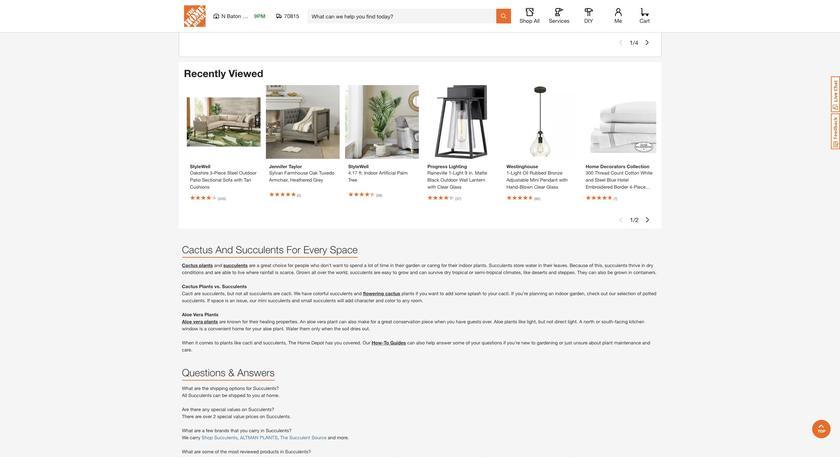 Task type: describe. For each thing, give the bounding box(es) containing it.
1 vertical spatial when
[[322, 326, 333, 332]]

our
[[363, 340, 370, 346]]

services button
[[549, 8, 570, 24]]

able
[[222, 270, 231, 275]]

lantern
[[469, 177, 485, 183]]

4
[[635, 39, 638, 46]]

this,
[[595, 263, 604, 268]]

steel inside stylewell oakshire 3-piece steel outdoor patio sectional sofa with tan cushions
[[227, 170, 238, 176]]

plants inside aloe vera plants aloe vera plants
[[204, 319, 218, 325]]

me
[[615, 17, 622, 24]]

their up grow
[[395, 263, 404, 268]]

What can we help you find today? search field
[[312, 9, 496, 23]]

space
[[211, 298, 224, 304]]

in up deserts
[[538, 263, 542, 268]]

rainfall
[[260, 270, 274, 275]]

altman plants link
[[240, 435, 278, 441]]

you right has
[[334, 340, 342, 346]]

your inside are known for their healing properties. an aloe vera plant can also make for a great conservation piece when you have guests over. aloe plants like light, but not direct light. a north or south-facing kitchen window is a convenient home for your aloe plant. water them only when the soil dries out.
[[252, 326, 262, 332]]

succulents.
[[182, 298, 206, 304]]

2 add to cart from the left
[[286, 16, 316, 23]]

can inside are known for their healing properties. an aloe vera plant can also make for a great conservation piece when you have guests over. aloe plants like light, but not direct light. a north or south-facing kitchen window is a convenient home for your aloe plant. water them only when the soil dries out.
[[339, 319, 347, 325]]

in inside what are a few brands that you carry in succulents? we carry shop succulents , altman plants , the succulent source and more.
[[261, 428, 264, 434]]

and right cacti
[[254, 340, 262, 346]]

like inside are a great choice for people who don't want to spend a lot of time in their garden or caring for their indoor plants. succulents store water in their leaves. because of this, succulents thrive in dry conditions and are able to live where rainfall is scarce. grown all over the world, succulents are easy to grow and can survive dry tropical or semi-tropical climates, like deserts and steppes. they can also be grown in containers.
[[523, 270, 531, 275]]

not inside "cactus plants vs. succulents cacti are succulents, but not all succulents are cacti. we have colorful succulents and flowering cactus"
[[235, 291, 242, 297]]

1 add from the left
[[207, 16, 217, 23]]

you inside the what are the shipping options for succulents? all succulents can be shipped to you at home.
[[252, 393, 260, 398]]

with for outdoor
[[234, 177, 243, 183]]

climates,
[[503, 270, 522, 275]]

4 add to cart button from the left
[[426, 12, 494, 27]]

can inside "can also help answer some of your questions if you're new to gardening or just unsure about plant maintenance and care."
[[407, 340, 415, 346]]

you inside plants if you want to add some splash to your cacti. if you're planning an indoor garden, check out our selection of potted succulents. if space is an issue, our mini succulents and small succulents will add character and color to any room.
[[419, 291, 427, 297]]

4-
[[630, 184, 634, 190]]

planning
[[530, 291, 547, 297]]

succulents up the mini at the left bottom
[[249, 291, 272, 297]]

their right caring
[[448, 263, 458, 268]]

1 vertical spatial carry
[[190, 435, 200, 441]]

2 add to cart button from the left
[[267, 12, 335, 27]]

4.17
[[348, 170, 357, 176]]

you inside what are a few brands that you carry in succulents? we carry shop succulents , altman plants , the succulent source and more.
[[240, 428, 248, 434]]

3 add from the left
[[366, 16, 376, 23]]

0 vertical spatial special
[[211, 407, 226, 413]]

1 for 1 / 2
[[630, 216, 633, 224]]

have inside are known for their healing properties. an aloe vera plant can also make for a great conservation piece when you have guests over. aloe plants like light, but not direct light. a north or south-facing kitchen window is a convenient home for your aloe plant. water them only when the soil dries out.
[[456, 319, 466, 325]]

2 vertical spatial like
[[234, 340, 241, 346]]

all inside button
[[534, 17, 540, 24]]

for up home
[[242, 319, 248, 325]]

known
[[227, 319, 241, 325]]

all inside the what are the shipping options for succulents? all succulents can be shipped to you at home.
[[182, 393, 187, 398]]

4 add to cart from the left
[[445, 16, 475, 23]]

28
[[377, 193, 381, 197]]

succulents down "cactus plants vs. succulents cacti are succulents, but not all succulents are cacti. we have colorful succulents and flowering cactus"
[[268, 298, 291, 304]]

count
[[611, 170, 624, 176]]

and
[[216, 244, 233, 256]]

me button
[[608, 8, 629, 24]]

they
[[577, 270, 588, 275]]

great inside are a great choice for people who don't want to spend a lot of time in their garden or caring for their indoor plants. succulents store water in their leaves. because of this, succulents thrive in dry conditions and are able to live where rainfall is scarce. grown all over the world, succulents are easy to grow and can survive dry tropical or semi-tropical climates, like deserts and steppes. they can also be grown in containers.
[[261, 263, 271, 268]]

outdoor inside stylewell oakshire 3-piece steel outdoor patio sectional sofa with tan cushions
[[239, 170, 257, 176]]

and down leaves.
[[549, 270, 557, 275]]

help
[[426, 340, 435, 346]]

aloe vera plants link
[[182, 319, 218, 325]]

cactus for cactus and succulents for every space
[[182, 244, 213, 256]]

also inside are a great choice for people who don't want to spend a lot of time in their garden or caring for their indoor plants. succulents store water in their leaves. because of this, succulents thrive in dry conditions and are able to live where rainfall is scarce. grown all over the world, succulents are easy to grow and can survive dry tropical or semi-tropical climates, like deserts and steppes. they can also be grown in containers.
[[598, 270, 606, 275]]

plants inside aloe vera plants aloe vera plants
[[204, 312, 218, 318]]

succulents up will
[[330, 291, 353, 297]]

steppes.
[[558, 270, 576, 275]]

shop all
[[520, 17, 540, 24]]

0 horizontal spatial an
[[230, 298, 235, 304]]

with for bronze
[[559, 177, 568, 183]]

but inside "cactus plants vs. succulents cacti are succulents, but not all succulents are cacti. we have colorful succulents and flowering cactus"
[[227, 291, 234, 297]]

palm
[[397, 170, 408, 176]]

for inside the what are the shipping options for succulents? all succulents can be shipped to you at home.
[[246, 386, 252, 391]]

comes
[[199, 340, 213, 346]]

sectional
[[202, 177, 222, 183]]

that
[[231, 428, 239, 434]]

most
[[228, 449, 239, 455]]

plants up conditions at bottom
[[199, 263, 213, 268]]

to
[[384, 340, 389, 346]]

tan
[[244, 177, 251, 183]]

70815
[[284, 13, 299, 19]]

decorators
[[600, 164, 626, 169]]

the inside are known for their healing properties. an aloe vera plant can also make for a great conservation piece when you have guests over. aloe plants like light, but not direct light. a north or south-facing kitchen window is a convenient home for your aloe plant. water them only when the soil dries out.
[[334, 326, 341, 332]]

succulents down spend
[[350, 270, 373, 275]]

to inside "can also help answer some of your questions if you're new to gardening or just unsure about plant maintenance and care."
[[531, 340, 536, 346]]

aloe left vera
[[182, 312, 192, 318]]

also inside are known for their healing properties. an aloe vera plant can also make for a great conservation piece when you have guests over. aloe plants like light, but not direct light. a north or south-facing kitchen window is a convenient home for your aloe plant. water them only when the soil dries out.
[[348, 319, 357, 325]]

for right caring
[[441, 263, 447, 268]]

live
[[238, 270, 245, 275]]

1 vertical spatial special
[[217, 414, 232, 420]]

succulents down colorful
[[313, 298, 336, 304]]

a up where at the bottom of the page
[[257, 263, 259, 268]]

unsure
[[574, 340, 588, 346]]

be inside the what are the shipping options for succulents? all succulents can be shipped to you at home.
[[222, 393, 227, 398]]

mini
[[530, 177, 539, 183]]

diy
[[585, 17, 593, 24]]

can down this,
[[589, 270, 596, 275]]

products
[[260, 449, 279, 455]]

1 vertical spatial on
[[260, 414, 265, 420]]

next slide image for 2
[[645, 217, 650, 223]]

plant inside "can also help answer some of your questions if you're new to gardening or just unsure about plant maintenance and care."
[[602, 340, 613, 346]]

rubbed
[[530, 170, 547, 176]]

splash
[[468, 291, 481, 297]]

can down garden
[[419, 270, 427, 275]]

brands
[[215, 428, 229, 434]]

1 vertical spatial aloe
[[263, 326, 272, 332]]

2 horizontal spatial 2
[[635, 216, 639, 224]]

tuxedo
[[319, 170, 334, 176]]

succulents link
[[223, 263, 248, 268]]

shop succulents link
[[202, 435, 237, 441]]

1 horizontal spatial when
[[434, 319, 446, 325]]

succulents up live on the left bottom of page
[[223, 263, 248, 268]]

1 for 1 / 4
[[630, 39, 633, 46]]

2 tropical from the left
[[487, 270, 502, 275]]

succulents? inside are there any special values on succulents? there are over 2 special value prices on succulents.
[[248, 407, 274, 413]]

or inside are known for their healing properties. an aloe vera plant can also make for a great conservation piece when you have guests over. aloe plants like light, but not direct light. a north or south-facing kitchen window is a convenient home for your aloe plant. water them only when the soil dries out.
[[596, 319, 600, 325]]

guides
[[390, 340, 406, 346]]

can inside the what are the shipping options for succulents? all succulents can be shipped to you at home.
[[213, 393, 221, 398]]

great inside are known for their healing properties. an aloe vera plant can also make for a great conservation piece when you have guests over. aloe plants like light, but not direct light. a north or south-facing kitchen window is a convenient home for your aloe plant. water them only when the soil dries out.
[[381, 319, 392, 325]]

like inside are known for their healing properties. an aloe vera plant can also make for a great conservation piece when you have guests over. aloe plants like light, but not direct light. a north or south-facing kitchen window is a convenient home for your aloe plant. water them only when the soil dries out.
[[519, 319, 526, 325]]

selection
[[617, 291, 636, 297]]

and inside "cactus plants vs. succulents cacti are succulents, but not all succulents are cacti. we have colorful succulents and flowering cactus"
[[354, 291, 362, 297]]

are inside the what are the shipping options for succulents? all succulents can be shipped to you at home.
[[194, 386, 201, 391]]

succulent
[[289, 435, 310, 441]]

don't
[[321, 263, 331, 268]]

the left most
[[220, 449, 227, 455]]

shipping
[[210, 386, 228, 391]]

small
[[301, 298, 312, 304]]

questions & answers
[[182, 367, 275, 379]]

300 thread count cotton white and steel blue hotel embroidered border 4-piece queen sheet set image
[[582, 85, 656, 159]]

covered.
[[343, 340, 361, 346]]

1 , from the left
[[237, 435, 239, 441]]

outdoor inside progress lighting raineville 1-light 9 in. matte black outdoor wall lantern with clear glass
[[441, 177, 458, 183]]

light,
[[527, 319, 537, 325]]

be inside are a great choice for people who don't want to spend a lot of time in their garden or caring for their indoor plants. succulents store water in their leaves. because of this, succulents thrive in dry conditions and are able to live where rainfall is scarce. grown all over the world, succulents are easy to grow and can survive dry tropical or semi-tropical climates, like deserts and steppes. they can also be grown in containers.
[[608, 270, 613, 275]]

2 vertical spatial some
[[202, 449, 214, 455]]

0 vertical spatial add
[[445, 291, 454, 297]]

shop inside button
[[520, 17, 532, 24]]

cacti. inside "cactus plants vs. succulents cacti are succulents, but not all succulents are cacti. we have colorful succulents and flowering cactus"
[[281, 291, 293, 297]]

in.
[[469, 170, 474, 176]]

also inside "can also help answer some of your questions if you're new to gardening or just unsure about plant maintenance and care."
[[416, 340, 425, 346]]

maintenance
[[614, 340, 641, 346]]

vera inside aloe vera plants aloe vera plants
[[193, 319, 203, 325]]

2 inside are there any special values on succulents? there are over 2 special value prices on succulents.
[[213, 414, 216, 420]]

their up deserts
[[543, 263, 553, 268]]

for
[[287, 244, 301, 256]]

deserts
[[532, 270, 547, 275]]

and down garden
[[410, 270, 418, 275]]

blown
[[520, 184, 533, 190]]

guests
[[467, 319, 481, 325]]

of right 'lot'
[[374, 263, 379, 268]]

answers
[[237, 367, 275, 379]]

succulents up grown at the bottom right of the page
[[605, 263, 627, 268]]

of down shop succulents 'link'
[[215, 449, 219, 455]]

light inside progress lighting raineville 1-light 9 in. matte black outdoor wall lantern with clear glass
[[453, 170, 464, 176]]

will
[[337, 298, 344, 304]]

cacti. inside plants if you want to add some splash to your cacti. if you're planning an indoor garden, check out our selection of potted succulents. if space is an issue, our mini succulents and small succulents will add character and color to any room.
[[499, 291, 510, 297]]

over.
[[483, 319, 493, 325]]

vera inside are known for their healing properties. an aloe vera plant can also make for a great conservation piece when you have guests over. aloe plants like light, but not direct light. a north or south-facing kitchen window is a convenient home for your aloe plant. water them only when the soil dries out.
[[317, 319, 326, 325]]

( for adjustable
[[534, 197, 535, 201]]

6 add to cart from the left
[[604, 16, 634, 23]]

want inside plants if you want to add some splash to your cacti. if you're planning an indoor garden, check out our selection of potted succulents. if space is an issue, our mini succulents and small succulents will add character and color to any room.
[[428, 291, 439, 297]]

and left small
[[292, 298, 300, 304]]

north
[[584, 319, 595, 325]]

with inside progress lighting raineville 1-light 9 in. matte black outdoor wall lantern with clear glass
[[427, 184, 436, 190]]

not inside are known for their healing properties. an aloe vera plant can also make for a great conservation piece when you have guests over. aloe plants like light, but not direct light. a north or south-facing kitchen window is a convenient home for your aloe plant. water them only when the soil dries out.
[[547, 319, 553, 325]]

semi-
[[475, 270, 487, 275]]

what for what are a few brands that you carry in succulents?
[[182, 428, 193, 434]]

clear inside progress lighting raineville 1-light 9 in. matte black outdoor wall lantern with clear glass
[[437, 184, 449, 190]]

a left 'lot'
[[364, 263, 367, 268]]

some inside "can also help answer some of your questions if you're new to gardening or just unsure about plant maintenance and care."
[[453, 340, 464, 346]]

for right make
[[371, 319, 376, 325]]

in down thrive
[[629, 270, 632, 275]]

0 vertical spatial an
[[549, 291, 554, 297]]

the inside what are a few brands that you carry in succulents? we carry shop succulents , altman plants , the succulent source and more.
[[280, 435, 288, 441]]

you inside are known for their healing properties. an aloe vera plant can also make for a great conservation piece when you have guests over. aloe plants like light, but not direct light. a north or south-facing kitchen window is a convenient home for your aloe plant. water them only when the soil dries out.
[[447, 319, 455, 325]]

time
[[380, 263, 389, 268]]

and down cactus plants and succulents
[[205, 270, 213, 275]]

are inside are there any special values on succulents? there are over 2 special value prices on succulents.
[[195, 414, 202, 420]]

205
[[219, 197, 225, 201]]

your inside plants if you want to add some splash to your cacti. if you're planning an indoor garden, check out our selection of potted succulents. if space is an issue, our mini succulents and small succulents will add character and color to any room.
[[488, 291, 497, 297]]

are inside what are a few brands that you carry in succulents? we carry shop succulents , altman plants , the succulent source and more.
[[194, 428, 201, 434]]

for right home
[[245, 326, 251, 332]]

when
[[182, 340, 194, 346]]

) for light
[[460, 197, 461, 201]]

aloe inside are known for their healing properties. an aloe vera plant can also make for a great conservation piece when you have guests over. aloe plants like light, but not direct light. a north or south-facing kitchen window is a convenient home for your aloe plant. water them only when the soil dries out.
[[494, 319, 503, 325]]

succulents, inside "cactus plants vs. succulents cacti are succulents, but not all succulents are cacti. we have colorful succulents and flowering cactus"
[[202, 291, 226, 297]]

shop all button
[[519, 8, 541, 24]]

of inside "can also help answer some of your questions if you're new to gardening or just unsure about plant maintenance and care."
[[466, 340, 470, 346]]

1 add to cart button from the left
[[188, 12, 255, 27]]

light inside the westinghouse 1-light oil rubbed bronze adjustable mini pendant with hand-blown clear glass
[[511, 170, 522, 176]]

9pm
[[254, 13, 266, 19]]

piece inside stylewell oakshire 3-piece steel outdoor patio sectional sofa with tan cushions
[[214, 170, 226, 176]]

plants inside "cactus plants vs. succulents cacti are succulents, but not all succulents are cacti. we have colorful succulents and flowering cactus"
[[199, 284, 213, 289]]

flowering
[[363, 291, 384, 297]]

) for artificial
[[381, 193, 382, 197]]

water
[[525, 263, 537, 268]]

ft.
[[359, 170, 363, 176]]

a inside what are a few brands that you carry in succulents? we carry shop succulents , altman plants , the succulent source and more.
[[202, 428, 205, 434]]

out.
[[362, 326, 370, 332]]

rouge
[[243, 13, 258, 19]]

1 vertical spatial if
[[207, 298, 210, 304]]

cacti
[[182, 291, 193, 297]]

or inside "can also help answer some of your questions if you're new to gardening or just unsure about plant maintenance and care."
[[559, 340, 563, 346]]

indoor
[[364, 170, 378, 176]]

who
[[311, 263, 319, 268]]

plants inside are known for their healing properties. an aloe vera plant can also make for a great conservation piece when you have guests over. aloe plants like light, but not direct light. a north or south-facing kitchen window is a convenient home for your aloe plant. water them only when the soil dries out.
[[505, 319, 517, 325]]

5 add to cart from the left
[[525, 16, 554, 23]]

in right 'time'
[[390, 263, 394, 268]]

85
[[535, 197, 539, 201]]

1 vertical spatial dry
[[444, 270, 451, 275]]

aloe up window
[[182, 319, 192, 325]]

of inside plants if you want to add some splash to your cacti. if you're planning an indoor garden, check out our selection of potted succulents. if space is an issue, our mini succulents and small succulents will add character and color to any room.
[[637, 291, 641, 297]]

heathered
[[290, 177, 312, 183]]

any inside are there any special values on succulents? there are over 2 special value prices on succulents.
[[202, 407, 210, 413]]

succulents? down succulent
[[285, 449, 311, 455]]

convenient
[[208, 326, 231, 332]]

succulents? inside the what are the shipping options for succulents? all succulents can be shipped to you at home.
[[253, 386, 279, 391]]

questions
[[482, 340, 502, 346]]

thrive
[[629, 263, 640, 268]]



Task type: locate. For each thing, give the bounding box(es) containing it.
plants left light,
[[505, 319, 517, 325]]

1 horizontal spatial the
[[288, 340, 296, 346]]

1 vertical spatial indoor
[[555, 291, 569, 297]]

progress
[[427, 164, 448, 169]]

we down 'there'
[[182, 435, 189, 441]]

great up rainfall
[[261, 263, 271, 268]]

0 vertical spatial want
[[333, 263, 343, 268]]

shop
[[520, 17, 532, 24], [202, 435, 213, 441]]

in up altman plants link
[[261, 428, 264, 434]]

1 clear from the left
[[437, 184, 449, 190]]

any
[[402, 298, 410, 304], [202, 407, 210, 413]]

0 vertical spatial dry
[[647, 263, 653, 268]]

your down healing
[[252, 326, 262, 332]]

at
[[261, 393, 265, 398]]

can right guides
[[407, 340, 415, 346]]

) for thread
[[617, 197, 617, 201]]

the left "soil"
[[334, 326, 341, 332]]

1 vertical spatial our
[[250, 298, 257, 304]]

tropical left semi-
[[452, 270, 468, 275]]

healing
[[260, 319, 275, 325]]

succulents, down plant.
[[263, 340, 287, 346]]

1 vertical spatial if
[[503, 340, 506, 346]]

want down survive
[[428, 291, 439, 297]]

0 vertical spatial next slide image
[[645, 40, 650, 45]]

this is the first slide image
[[618, 40, 624, 45], [619, 217, 624, 223]]

home inside 'home decorators collection 300 thread count cotton white and steel blue hotel embroidered border 4-piece queen sheet set'
[[586, 164, 599, 169]]

) for steel
[[225, 197, 226, 201]]

and inside "can also help answer some of your questions if you're new to gardening or just unsure about plant maintenance and care."
[[642, 340, 650, 346]]

are known for their healing properties. an aloe vera plant can also make for a great conservation piece when you have guests over. aloe plants like light, but not direct light. a north or south-facing kitchen window is a convenient home for your aloe plant. water them only when the soil dries out.
[[182, 319, 644, 332]]

( down heathered
[[297, 193, 298, 197]]

the inside the what are the shipping options for succulents? all succulents can be shipped to you at home.
[[202, 386, 209, 391]]

matte
[[475, 170, 487, 176]]

1 horizontal spatial our
[[609, 291, 616, 297]]

2 clear from the left
[[534, 184, 545, 190]]

any left room.
[[402, 298, 410, 304]]

3 add to cart from the left
[[366, 16, 395, 23]]

light.
[[568, 319, 578, 325]]

also left help
[[416, 340, 425, 346]]

is inside plants if you want to add some splash to your cacti. if you're planning an indoor garden, check out our selection of potted succulents. if space is an issue, our mini succulents and small succulents will add character and color to any room.
[[225, 298, 229, 304]]

1
[[630, 39, 633, 46], [630, 216, 633, 224]]

0 vertical spatial not
[[235, 291, 242, 297]]

0 horizontal spatial home
[[297, 340, 310, 346]]

all up issue,
[[244, 291, 248, 297]]

succulents? up prices
[[248, 407, 274, 413]]

cactus up conditions at bottom
[[182, 263, 198, 268]]

glass inside progress lighting raineville 1-light 9 in. matte black outdoor wall lantern with clear glass
[[450, 184, 462, 190]]

1 add to cart from the left
[[207, 16, 236, 23]]

taylor
[[289, 164, 302, 169]]

1 vertical spatial all
[[244, 291, 248, 297]]

carry down 'there'
[[190, 435, 200, 441]]

2 , from the left
[[278, 435, 279, 441]]

1 light from the left
[[453, 170, 464, 176]]

succulents.
[[266, 414, 291, 420]]

( down sectional
[[218, 197, 219, 201]]

2 1- from the left
[[507, 170, 511, 176]]

1 horizontal spatial we
[[294, 291, 301, 297]]

4.17 ft. indoor artificial palm tree image
[[345, 85, 419, 159]]

cactus plants vs. succulents cacti are succulents, but not all succulents are cacti. we have colorful succulents and flowering cactus
[[182, 284, 400, 297]]

0 horizontal spatial but
[[227, 291, 234, 297]]

hand-
[[507, 184, 520, 190]]

0 horizontal spatial not
[[235, 291, 242, 297]]

add
[[207, 16, 217, 23], [286, 16, 296, 23], [366, 16, 376, 23], [445, 16, 455, 23], [525, 16, 535, 23], [604, 16, 614, 23]]

2 vertical spatial your
[[471, 340, 480, 346]]

like left light,
[[519, 319, 526, 325]]

1 horizontal spatial want
[[428, 291, 439, 297]]

this is the first slide image for 1 / 4
[[618, 40, 624, 45]]

1 vertical spatial plants
[[204, 312, 218, 318]]

indoor inside are a great choice for people who don't want to spend a lot of time in their garden or caring for their indoor plants. succulents store water in their leaves. because of this, succulents thrive in dry conditions and are able to live where rainfall is scarce. grown all over the world, succulents are easy to grow and can survive dry tropical or semi-tropical climates, like deserts and steppes. they can also be grown in containers.
[[459, 263, 472, 268]]

1 left 4
[[630, 39, 633, 46]]

dries
[[351, 326, 361, 332]]

1 vertical spatial piece
[[634, 184, 646, 190]]

home left depot
[[297, 340, 310, 346]]

succulents inside are a great choice for people who don't want to spend a lot of time in their garden or caring for their indoor plants. succulents store water in their leaves. because of this, succulents thrive in dry conditions and are able to live where rainfall is scarce. grown all over the world, succulents are easy to grow and can survive dry tropical or semi-tropical climates, like deserts and steppes. they can also be grown in containers.
[[489, 263, 512, 268]]

) down pendant on the right
[[539, 197, 540, 201]]

stylewell inside stylewell oakshire 3-piece steel outdoor patio sectional sofa with tan cushions
[[190, 164, 210, 169]]

and right maintenance
[[642, 340, 650, 346]]

or left just
[[559, 340, 563, 346]]

1 stylewell from the left
[[190, 164, 210, 169]]

2 glass from the left
[[547, 184, 558, 190]]

light up "adjustable"
[[511, 170, 522, 176]]

1 horizontal spatial any
[[402, 298, 410, 304]]

1 cacti. from the left
[[281, 291, 293, 297]]

( right sheet
[[614, 197, 615, 201]]

1 horizontal spatial cacti.
[[499, 291, 510, 297]]

progress lighting raineville 1-light 9 in. matte black outdoor wall lantern with clear glass
[[427, 164, 487, 190]]

people
[[295, 263, 309, 268]]

the down don't
[[328, 270, 335, 275]]

2 add from the left
[[286, 16, 296, 23]]

cactus up cactus plants link
[[182, 244, 213, 256]]

1 glass from the left
[[450, 184, 462, 190]]

black
[[427, 177, 439, 183]]

2 vertical spatial what
[[182, 449, 193, 455]]

the home depot logo image
[[184, 5, 205, 27]]

or right north
[[596, 319, 600, 325]]

0 horizontal spatial great
[[261, 263, 271, 268]]

cacti. down scarce. on the left
[[281, 291, 293, 297]]

1 horizontal spatial ,
[[278, 435, 279, 441]]

0 vertical spatial all
[[534, 17, 540, 24]]

some right the answer on the right of the page
[[453, 340, 464, 346]]

succulents,
[[202, 291, 226, 297], [263, 340, 287, 346]]

37
[[456, 197, 460, 201]]

succulents down brands
[[214, 435, 237, 441]]

succulents inside what are a few brands that you carry in succulents? we carry shop succulents , altman plants , the succulent source and more.
[[214, 435, 237, 441]]

if inside plants if you want to add some splash to your cacti. if you're planning an indoor garden, check out our selection of potted succulents. if space is an issue, our mini succulents and small succulents will add character and color to any room.
[[416, 291, 418, 297]]

3 add to cart button from the left
[[347, 12, 414, 27]]

all
[[534, 17, 540, 24], [182, 393, 187, 398]]

you're inside "can also help answer some of your questions if you're new to gardening or just unsure about plant maintenance and care."
[[507, 340, 520, 346]]

0 vertical spatial /
[[633, 39, 635, 46]]

live chat image
[[831, 76, 840, 112]]

0 vertical spatial piece
[[214, 170, 226, 176]]

( for in.
[[455, 197, 456, 201]]

2 vertical spatial also
[[416, 340, 425, 346]]

1 horizontal spatial an
[[549, 291, 554, 297]]

plants left vs.
[[199, 284, 213, 289]]

for up scarce. on the left
[[288, 263, 294, 268]]

any inside plants if you want to add some splash to your cacti. if you're planning an indoor garden, check out our selection of potted succulents. if space is an issue, our mini succulents and small succulents will add character and color to any room.
[[402, 298, 410, 304]]

a right make
[[378, 319, 380, 325]]

( for armchair,
[[297, 193, 298, 197]]

raineville
[[427, 170, 447, 176]]

3 what from the top
[[182, 449, 193, 455]]

shop inside what are a few brands that you carry in succulents? we carry shop succulents , altman plants , the succulent source and more.
[[202, 435, 213, 441]]

0 vertical spatial if
[[511, 291, 514, 297]]

armchair,
[[269, 177, 289, 183]]

embroidered
[[586, 184, 613, 190]]

when it comes to plants like cacti and succulents, the home depot has you covered. our how-to guides
[[182, 340, 406, 346]]

glass
[[450, 184, 462, 190], [547, 184, 558, 190]]

( 28 )
[[376, 193, 382, 197]]

glass down wall
[[450, 184, 462, 190]]

and down flowering cactus link
[[376, 298, 384, 304]]

/ for 2
[[633, 216, 635, 224]]

potted
[[643, 291, 657, 297]]

1 what from the top
[[182, 386, 193, 391]]

white
[[641, 170, 653, 176]]

you're inside plants if you want to add some splash to your cacti. if you're planning an indoor garden, check out our selection of potted succulents. if space is an issue, our mini succulents and small succulents will add character and color to any room.
[[515, 291, 528, 297]]

plants up convenient
[[204, 319, 218, 325]]

(
[[297, 193, 298, 197], [376, 193, 377, 197], [218, 197, 219, 201], [455, 197, 456, 201], [534, 197, 535, 201], [614, 197, 615, 201]]

1 vertical spatial /
[[633, 216, 635, 224]]

mini
[[258, 298, 267, 304]]

thread
[[595, 170, 610, 176]]

wall
[[459, 177, 468, 183]]

succulents? up plants
[[266, 428, 292, 434]]

store
[[514, 263, 524, 268]]

properties.
[[276, 319, 299, 325]]

1 horizontal spatial clear
[[534, 184, 545, 190]]

succulents inside the what are the shipping options for succulents? all succulents can be shipped to you at home.
[[188, 393, 212, 398]]

with left tan
[[234, 177, 243, 183]]

clear
[[437, 184, 449, 190], [534, 184, 545, 190]]

0 horizontal spatial when
[[322, 326, 333, 332]]

an right planning
[[549, 291, 554, 297]]

window
[[182, 326, 198, 332]]

or left caring
[[422, 263, 426, 268]]

clear inside the westinghouse 1-light oil rubbed bronze adjustable mini pendant with hand-blown clear glass
[[534, 184, 545, 190]]

direct
[[555, 319, 567, 325]]

1 vertical spatial shop
[[202, 435, 213, 441]]

1 horizontal spatial be
[[608, 270, 613, 275]]

tree
[[348, 177, 357, 183]]

cactus up 'cacti'
[[182, 284, 198, 289]]

indoor
[[459, 263, 472, 268], [555, 291, 569, 297]]

or left semi-
[[469, 270, 473, 275]]

1 vertical spatial also
[[348, 319, 357, 325]]

succulents up rainfall
[[236, 244, 284, 256]]

cart link
[[637, 8, 652, 24]]

piece
[[422, 319, 433, 325]]

but inside are known for their healing properties. an aloe vera plant can also make for a great conservation piece when you have guests over. aloe plants like light, but not direct light. a north or south-facing kitchen window is a convenient home for your aloe plant. water them only when the soil dries out.
[[538, 319, 545, 325]]

1 horizontal spatial light
[[511, 170, 522, 176]]

succulents inside "cactus plants vs. succulents cacti are succulents, but not all succulents are cacti. we have colorful succulents and flowering cactus"
[[222, 284, 247, 289]]

1 horizontal spatial home
[[586, 164, 599, 169]]

1 horizontal spatial stylewell
[[348, 164, 369, 169]]

1 vertical spatial want
[[428, 291, 439, 297]]

2 stylewell from the left
[[348, 164, 369, 169]]

a left few at the bottom left of the page
[[202, 428, 205, 434]]

0 horizontal spatial 2
[[213, 414, 216, 420]]

plant inside are known for their healing properties. an aloe vera plant can also make for a great conservation piece when you have guests over. aloe plants like light, but not direct light. a north or south-facing kitchen window is a convenient home for your aloe plant. water them only when the soil dries out.
[[327, 319, 338, 325]]

also down this,
[[598, 270, 606, 275]]

1 vertical spatial not
[[547, 319, 553, 325]]

0 vertical spatial succulents,
[[202, 291, 226, 297]]

and inside what are a few brands that you carry in succulents? we carry shop succulents , altman plants , the succulent source and more.
[[328, 435, 336, 441]]

0 vertical spatial we
[[294, 291, 301, 297]]

over inside are there any special values on succulents? there are over 2 special value prices on succulents.
[[203, 414, 212, 420]]

( 37 )
[[455, 197, 461, 201]]

dry right survive
[[444, 270, 451, 275]]

can down shipping
[[213, 393, 221, 398]]

0 vertical spatial you're
[[515, 291, 528, 297]]

stylewell inside stylewell 4.17 ft. indoor artificial palm tree
[[348, 164, 369, 169]]

plants up room.
[[402, 291, 414, 297]]

0 vertical spatial carry
[[249, 428, 259, 434]]

0 vertical spatial all
[[312, 270, 316, 275]]

tropical
[[452, 270, 468, 275], [487, 270, 502, 275]]

facing
[[615, 319, 628, 325]]

steel up sofa
[[227, 170, 238, 176]]

colorful
[[313, 291, 329, 297]]

( for cotton
[[614, 197, 615, 201]]

1 horizontal spatial succulents,
[[263, 340, 287, 346]]

blue
[[607, 177, 616, 183]]

you up altman
[[240, 428, 248, 434]]

stylewell for oakshire
[[190, 164, 210, 169]]

feedback link image
[[831, 113, 840, 150]]

succulents down live on the left bottom of page
[[222, 284, 247, 289]]

) for rubbed
[[539, 197, 540, 201]]

0 horizontal spatial light
[[453, 170, 464, 176]]

outdoor
[[239, 170, 257, 176], [441, 177, 458, 183]]

0 horizontal spatial succulents,
[[202, 291, 226, 297]]

on up value
[[242, 407, 247, 413]]

0 vertical spatial our
[[609, 291, 616, 297]]

1 vertical spatial we
[[182, 435, 189, 441]]

0 horizontal spatial all
[[244, 291, 248, 297]]

cactus for cactus plants and succulents
[[182, 263, 198, 268]]

1-
[[449, 170, 453, 176], [507, 170, 511, 176]]

is right 'space'
[[225, 298, 229, 304]]

because
[[570, 263, 588, 268]]

( down mini
[[534, 197, 535, 201]]

( for patio
[[218, 197, 219, 201]]

piece inside 'home decorators collection 300 thread count cotton white and steel blue hotel embroidered border 4-piece queen sheet set'
[[634, 184, 646, 190]]

of left potted
[[637, 291, 641, 297]]

cactus for cactus plants vs. succulents cacti are succulents, but not all succulents are cacti. we have colorful succulents and flowering cactus
[[182, 284, 198, 289]]

of left this,
[[589, 263, 593, 268]]

services
[[549, 17, 570, 24]]

are inside are known for their healing properties. an aloe vera plant can also make for a great conservation piece when you have guests over. aloe plants like light, but not direct light. a north or south-facing kitchen window is a convenient home for your aloe plant. water them only when the soil dries out.
[[219, 319, 226, 325]]

grown
[[296, 270, 310, 275]]

0 horizontal spatial steel
[[227, 170, 238, 176]]

1 tropical from the left
[[452, 270, 468, 275]]

6 add from the left
[[604, 16, 614, 23]]

aloe right "over." at the right
[[494, 319, 503, 325]]

1 horizontal spatial dry
[[647, 263, 653, 268]]

their inside are known for their healing properties. an aloe vera plant can also make for a great conservation piece when you have guests over. aloe plants like light, but not direct light. a north or south-facing kitchen window is a convenient home for your aloe plant. water them only when the soil dries out.
[[249, 319, 258, 325]]

1 vertical spatial outdoor
[[441, 177, 458, 183]]

some inside plants if you want to add some splash to your cacti. if you're planning an indoor garden, check out our selection of potted succulents. if space is an issue, our mini succulents and small succulents will add character and color to any room.
[[455, 291, 466, 297]]

0 vertical spatial on
[[242, 407, 247, 413]]

1 1- from the left
[[449, 170, 453, 176]]

1 cactus from the top
[[182, 244, 213, 256]]

out
[[601, 291, 608, 297]]

next slide image right 1 / 2
[[645, 217, 650, 223]]

4 add from the left
[[445, 16, 455, 23]]

1- inside the westinghouse 1-light oil rubbed bronze adjustable mini pendant with hand-blown clear glass
[[507, 170, 511, 176]]

indoor left garden,
[[555, 291, 569, 297]]

( 205 )
[[218, 197, 226, 201]]

want inside are a great choice for people who don't want to spend a lot of time in their garden or caring for their indoor plants. succulents store water in their leaves. because of this, succulents thrive in dry conditions and are able to live where rainfall is scarce. grown all over the world, succulents are easy to grow and can survive dry tropical or semi-tropical climates, like deserts and steppes. they can also be grown in containers.
[[333, 263, 343, 268]]

stylewell
[[190, 164, 210, 169], [348, 164, 369, 169]]

plants inside plants if you want to add some splash to your cacti. if you're planning an indoor garden, check out our selection of potted succulents. if space is an issue, our mini succulents and small succulents will add character and color to any room.
[[402, 291, 414, 297]]

0 horizontal spatial glass
[[450, 184, 462, 190]]

raineville 1-light 9 in. matte black outdoor wall lantern with clear glass image
[[424, 85, 498, 159]]

with inside the westinghouse 1-light oil rubbed bronze adjustable mini pendant with hand-blown clear glass
[[559, 177, 568, 183]]

next slide image right 4
[[645, 40, 650, 45]]

what for what are the shipping options for succulents?
[[182, 386, 193, 391]]

you left the at
[[252, 393, 260, 398]]

all left the services
[[534, 17, 540, 24]]

all inside are a great choice for people who don't want to spend a lot of time in their garden or caring for their indoor plants. succulents store water in their leaves. because of this, succulents thrive in dry conditions and are able to live where rainfall is scarce. grown all over the world, succulents are easy to grow and can survive dry tropical or semi-tropical climates, like deserts and steppes. they can also be grown in containers.
[[312, 270, 316, 275]]

in right products
[[280, 449, 284, 455]]

&
[[228, 367, 235, 379]]

cotton
[[625, 170, 639, 176]]

if inside "can also help answer some of your questions if you're new to gardening or just unsure about plant maintenance and care."
[[503, 340, 506, 346]]

1 vertical spatial any
[[202, 407, 210, 413]]

plants down convenient
[[220, 340, 233, 346]]

depot
[[311, 340, 324, 346]]

1 vertical spatial great
[[381, 319, 392, 325]]

leaves.
[[554, 263, 568, 268]]

is inside are known for their healing properties. an aloe vera plant can also make for a great conservation piece when you have guests over. aloe plants like light, but not direct light. a north or south-facing kitchen window is a convenient home for your aloe plant. water them only when the soil dries out.
[[200, 326, 203, 332]]

2 what from the top
[[182, 428, 193, 434]]

in up containers.
[[642, 263, 645, 268]]

cactus and succulents for every space
[[182, 244, 358, 256]]

0 horizontal spatial outdoor
[[239, 170, 257, 176]]

2 cacti. from the left
[[499, 291, 510, 297]]

is down aloe vera plants link
[[200, 326, 203, 332]]

and up character on the bottom of page
[[354, 291, 362, 297]]

outdoor down raineville
[[441, 177, 458, 183]]

/ for 4
[[633, 39, 635, 46]]

room.
[[411, 298, 423, 304]]

what inside the what are the shipping options for succulents? all succulents can be shipped to you at home.
[[182, 386, 193, 391]]

your inside "can also help answer some of your questions if you're new to gardening or just unsure about plant maintenance and care."
[[471, 340, 480, 346]]

0 vertical spatial this is the first slide image
[[618, 40, 624, 45]]

is
[[275, 270, 279, 275], [225, 298, 229, 304], [200, 326, 203, 332]]

2 cactus from the top
[[182, 263, 198, 268]]

succulents? inside what are a few brands that you carry in succulents? we carry shop succulents , altman plants , the succulent source and more.
[[266, 428, 292, 434]]

1-light oil rubbed bronze adjustable mini pendant with hand-blown clear glass image
[[503, 85, 577, 159]]

2 light from the left
[[511, 170, 522, 176]]

1- down lighting
[[449, 170, 453, 176]]

0 horizontal spatial be
[[222, 393, 227, 398]]

2 vertical spatial 2
[[213, 414, 216, 420]]

0 horizontal spatial if
[[207, 298, 210, 304]]

1 horizontal spatial all
[[312, 270, 316, 275]]

a down aloe vera plants link
[[204, 326, 207, 332]]

more.
[[337, 435, 349, 441]]

3 cactus from the top
[[182, 284, 198, 289]]

all inside "cactus plants vs. succulents cacti are succulents, but not all succulents are cacti. we have colorful succulents and flowering cactus"
[[244, 291, 248, 297]]

recently viewed
[[184, 67, 263, 79]]

0 horizontal spatial with
[[234, 177, 243, 183]]

and inside 'home decorators collection 300 thread count cotton white and steel blue hotel embroidered border 4-piece queen sheet set'
[[586, 177, 594, 183]]

0 vertical spatial aloe
[[307, 319, 316, 325]]

2 vertical spatial is
[[200, 326, 203, 332]]

is inside are a great choice for people who don't want to spend a lot of time in their garden or caring for their indoor plants. succulents store water in their leaves. because of this, succulents thrive in dry conditions and are able to live where rainfall is scarce. grown all over the world, succulents are easy to grow and can survive dry tropical or semi-tropical climates, like deserts and steppes. they can also be grown in containers.
[[275, 270, 279, 275]]

succulents, up 'space'
[[202, 291, 226, 297]]

like down water
[[523, 270, 531, 275]]

we inside "cactus plants vs. succulents cacti are succulents, but not all succulents are cacti. we have colorful succulents and flowering cactus"
[[294, 291, 301, 297]]

to inside the what are the shipping options for succulents? all succulents can be shipped to you at home.
[[247, 393, 251, 398]]

are
[[249, 263, 256, 268], [214, 270, 221, 275], [374, 270, 381, 275], [194, 291, 201, 297], [273, 291, 280, 297], [219, 319, 226, 325], [194, 386, 201, 391], [195, 414, 202, 420], [194, 428, 201, 434], [194, 449, 201, 455]]

spend
[[350, 263, 363, 268]]

home up the 300
[[586, 164, 599, 169]]

5 add from the left
[[525, 16, 535, 23]]

over inside are a great choice for people who don't want to spend a lot of time in their garden or caring for their indoor plants. succulents store water in their leaves. because of this, succulents thrive in dry conditions and are able to live where rainfall is scarce. grown all over the world, succulents are easy to grow and can survive dry tropical or semi-tropical climates, like deserts and steppes. they can also be grown in containers.
[[317, 270, 327, 275]]

6 add to cart button from the left
[[585, 12, 653, 27]]

the inside are a great choice for people who don't want to spend a lot of time in their garden or caring for their indoor plants. succulents store water in their leaves. because of this, succulents thrive in dry conditions and are able to live where rainfall is scarce. grown all over the world, succulents are easy to grow and can survive dry tropical or semi-tropical climates, like deserts and steppes. they can also be grown in containers.
[[328, 270, 335, 275]]

( down stylewell 4.17 ft. indoor artificial palm tree
[[376, 193, 377, 197]]

sylvan farmhouse oak tuxedo armchair, heathered grey image
[[266, 85, 340, 159]]

1 horizontal spatial outdoor
[[441, 177, 458, 183]]

glass inside the westinghouse 1-light oil rubbed bronze adjustable mini pendant with hand-blown clear glass
[[547, 184, 558, 190]]

any right there at the bottom of page
[[202, 407, 210, 413]]

2 vera from the left
[[317, 319, 326, 325]]

0 vertical spatial any
[[402, 298, 410, 304]]

containers.
[[634, 270, 657, 275]]

answer
[[436, 340, 452, 346]]

when right only
[[322, 326, 333, 332]]

7
[[615, 197, 617, 201]]

1 horizontal spatial carry
[[249, 428, 259, 434]]

0 vertical spatial like
[[523, 270, 531, 275]]

you
[[419, 291, 427, 297], [447, 319, 455, 325], [334, 340, 342, 346], [252, 393, 260, 398], [240, 428, 248, 434]]

and down and
[[214, 263, 222, 268]]

1 vera from the left
[[193, 319, 203, 325]]

1 vertical spatial you're
[[507, 340, 520, 346]]

plant.
[[273, 326, 285, 332]]

are a great choice for people who don't want to spend a lot of time in their garden or caring for their indoor plants. succulents store water in their leaves. because of this, succulents thrive in dry conditions and are able to live where rainfall is scarce. grown all over the world, succulents are easy to grow and can survive dry tropical or semi-tropical climates, like deserts and steppes. they can also be grown in containers.
[[182, 263, 658, 275]]

1 horizontal spatial if
[[503, 340, 506, 346]]

stylewell for 4.17
[[348, 164, 369, 169]]

collection
[[627, 164, 650, 169]]

vera
[[193, 319, 203, 325], [317, 319, 326, 325]]

indoor inside plants if you want to add some splash to your cacti. if you're planning an indoor garden, check out our selection of potted succulents. if space is an issue, our mini succulents and small succulents will add character and color to any room.
[[555, 291, 569, 297]]

0 horizontal spatial any
[[202, 407, 210, 413]]

but
[[227, 291, 234, 297], [538, 319, 545, 325]]

questions
[[182, 367, 226, 379]]

1 / 4
[[630, 39, 638, 46]]

0 horizontal spatial dry
[[444, 270, 451, 275]]

1 vertical spatial steel
[[595, 177, 606, 183]]

) right sheet
[[617, 197, 617, 201]]

) for oak
[[300, 193, 301, 197]]

if down climates,
[[511, 291, 514, 297]]

1 vertical spatial what
[[182, 428, 193, 434]]

1 vertical spatial succulents,
[[263, 340, 287, 346]]

oakshire 3-piece steel outdoor patio sectional sofa with tan cushions image
[[187, 85, 260, 159]]

what inside what are a few brands that you carry in succulents? we carry shop succulents , altman plants , the succulent source and more.
[[182, 428, 193, 434]]

oak
[[309, 170, 318, 176]]

1 vertical spatial home
[[297, 340, 310, 346]]

1 vertical spatial all
[[182, 393, 187, 398]]

we inside what are a few brands that you carry in succulents? we carry shop succulents , altman plants , the succulent source and more.
[[182, 435, 189, 441]]

next slide image for 4
[[645, 40, 650, 45]]

lighting
[[449, 164, 467, 169]]

) down wall
[[460, 197, 461, 201]]

every
[[303, 244, 327, 256]]

1 horizontal spatial your
[[471, 340, 480, 346]]

0 horizontal spatial our
[[250, 298, 257, 304]]

next slide image
[[645, 40, 650, 45], [645, 217, 650, 223]]

1 horizontal spatial have
[[456, 319, 466, 325]]

, down that
[[237, 435, 239, 441]]

0 vertical spatial your
[[488, 291, 497, 297]]

this is the first slide image for 1 / 2
[[619, 217, 624, 223]]

0 vertical spatial also
[[598, 270, 606, 275]]

n baton rouge
[[222, 13, 258, 19]]

0 horizontal spatial add
[[345, 298, 353, 304]]

steel inside 'home decorators collection 300 thread count cotton white and steel blue hotel embroidered border 4-piece queen sheet set'
[[595, 177, 606, 183]]

set
[[614, 191, 621, 197]]

0 vertical spatial 2
[[298, 193, 300, 197]]

have inside "cactus plants vs. succulents cacti are succulents, but not all succulents are cacti. we have colorful succulents and flowering cactus"
[[302, 291, 312, 297]]

like left cacti
[[234, 340, 241, 346]]

1 horizontal spatial tropical
[[487, 270, 502, 275]]

1 vertical spatial the
[[280, 435, 288, 441]]

)
[[300, 193, 301, 197], [381, 193, 382, 197], [225, 197, 226, 201], [460, 197, 461, 201], [539, 197, 540, 201], [617, 197, 617, 201]]

our left the mini at the left bottom
[[250, 298, 257, 304]]

5 add to cart button from the left
[[506, 12, 573, 27]]

0 horizontal spatial on
[[242, 407, 247, 413]]

0 vertical spatial great
[[261, 263, 271, 268]]

0 horizontal spatial ,
[[237, 435, 239, 441]]

cactus
[[385, 291, 400, 297]]

aloe down healing
[[263, 326, 272, 332]]

( for tree
[[376, 193, 377, 197]]

1 vertical spatial your
[[252, 326, 262, 332]]

you're left planning
[[515, 291, 528, 297]]

0 vertical spatial home
[[586, 164, 599, 169]]

succulents?
[[253, 386, 279, 391], [248, 407, 274, 413], [266, 428, 292, 434], [285, 449, 311, 455]]

soil
[[342, 326, 349, 332]]



Task type: vqa. For each thing, say whether or not it's contained in the screenshot.
Sylvan
yes



